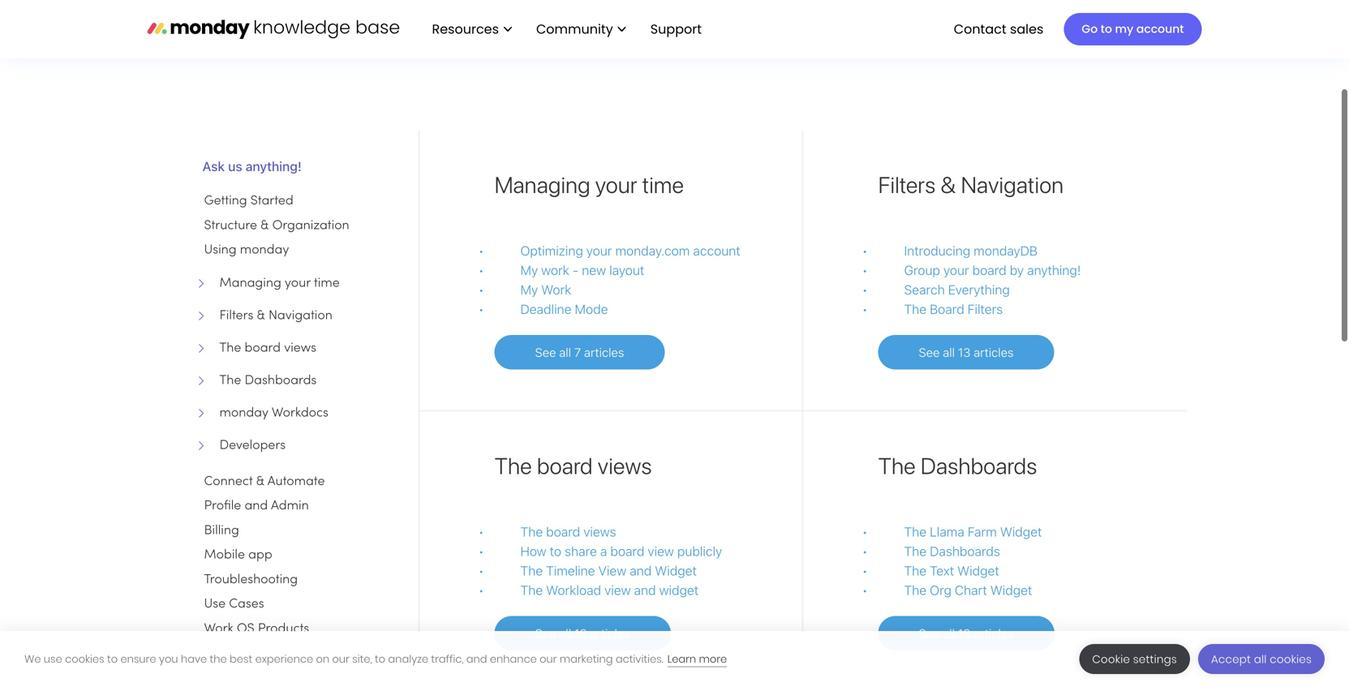 Task type: vqa. For each thing, say whether or not it's contained in the screenshot.


Task type: locate. For each thing, give the bounding box(es) containing it.
0 horizontal spatial cookies
[[65, 652, 104, 667]]

widget
[[659, 583, 699, 598]]

monday workdocs link
[[203, 404, 408, 423]]

using monday
[[204, 244, 289, 257]]

managing your time for the leftmost 'managing your time' link
[[220, 278, 340, 290]]

1 horizontal spatial the board views
[[495, 452, 652, 479]]

profile and admin
[[204, 500, 309, 513]]

getting started
[[204, 195, 294, 208]]

articles right 7
[[584, 345, 624, 359]]

articles right 13
[[974, 345, 1014, 359]]

the
[[904, 301, 927, 317], [220, 343, 241, 355], [220, 375, 241, 387], [495, 452, 532, 479], [878, 452, 916, 479], [521, 524, 543, 540], [904, 524, 927, 540], [904, 544, 927, 559], [521, 563, 543, 579], [904, 563, 927, 579], [521, 583, 543, 598], [904, 583, 927, 598]]

1 horizontal spatial time
[[642, 171, 684, 198]]

1 cookies from the left
[[65, 652, 104, 667]]

filters for the right filters & navigation link
[[878, 171, 936, 198]]

see all 13 articles link
[[878, 335, 1055, 370]]

the dashboards up llama
[[878, 452, 1037, 479]]

cookie settings button
[[1080, 644, 1190, 674]]

monday inside dropdown button
[[240, 244, 289, 257]]

connect
[[204, 476, 253, 488]]

anything! up started
[[246, 159, 302, 174]]

filters down everything
[[968, 301, 1003, 317]]

go to my account
[[1082, 21, 1184, 37]]

account right my
[[1137, 21, 1184, 37]]

1 vertical spatial view
[[605, 583, 631, 598]]

1 vertical spatial the dashboards
[[878, 452, 1037, 479]]

0 horizontal spatial work
[[204, 623, 233, 635]]

work
[[541, 263, 570, 278]]

& up introducing
[[941, 171, 956, 198]]

1 horizontal spatial cookies
[[1270, 652, 1312, 667]]

share
[[565, 544, 597, 559]]

cookies
[[65, 652, 104, 667], [1270, 652, 1312, 667]]

to right go in the top of the page
[[1101, 21, 1113, 37]]

all right accept
[[1254, 652, 1267, 667]]

settings
[[1133, 652, 1177, 667]]

account inside "optimizing your monday.com account my work - new layout my work deadline mode"
[[693, 243, 741, 258]]

view
[[648, 544, 674, 559], [605, 583, 631, 598]]

marketing
[[560, 652, 613, 667]]

views for the board views link to the top
[[284, 343, 316, 355]]

view down view
[[605, 583, 631, 598]]

and down how to share a board view publicly link
[[630, 563, 652, 579]]

support
[[651, 20, 702, 38]]

layout
[[610, 263, 645, 278]]

monday.com logo image
[[147, 12, 400, 46]]

widget
[[1000, 524, 1042, 540], [655, 563, 697, 579], [958, 563, 1000, 579], [991, 583, 1033, 598]]

managing
[[495, 171, 590, 198], [220, 278, 281, 290]]

& inside connect & automate dropdown button
[[256, 476, 265, 488]]

learn more link
[[668, 652, 727, 667]]

all
[[559, 345, 571, 359], [943, 345, 955, 359], [559, 626, 571, 641], [943, 626, 955, 641], [1254, 652, 1267, 667]]

0 horizontal spatial anything!
[[246, 159, 302, 174]]

the dashboards
[[220, 375, 317, 387], [878, 452, 1037, 479]]

managing your time
[[495, 171, 684, 198], [220, 278, 340, 290]]

account right monday.com
[[693, 243, 741, 258]]

to inside go to my account link
[[1101, 21, 1113, 37]]

dialog containing cookie settings
[[0, 631, 1350, 687]]

account for optimizing your monday.com account my work - new layout my work deadline mode
[[693, 243, 741, 258]]

the dashboards link up the org chart widget link
[[904, 542, 1129, 561]]

2 cookies from the left
[[1270, 652, 1312, 667]]

all for navigation
[[943, 345, 955, 359]]

anything! inside the ask us anything! link
[[246, 159, 302, 174]]

our right enhance
[[540, 652, 557, 667]]

1 horizontal spatial managing your time link
[[495, 171, 684, 198]]

0 horizontal spatial our
[[332, 652, 350, 667]]

1 horizontal spatial view
[[648, 544, 674, 559]]

introducing
[[904, 243, 971, 258]]

timeline
[[546, 563, 595, 579]]

managing your time inside 'managing your time' link
[[220, 278, 340, 290]]

0 vertical spatial work
[[541, 282, 572, 297]]

time down organization
[[314, 278, 340, 290]]

ask us anything! link
[[202, 157, 409, 176]]

analyze
[[388, 652, 428, 667]]

& inside filters & navigation link
[[257, 310, 265, 322]]

& down using monday
[[257, 310, 265, 322]]

0 vertical spatial views
[[284, 343, 316, 355]]

and down connect & automate dropdown button
[[245, 500, 268, 513]]

1 vertical spatial account
[[693, 243, 741, 258]]

cookies inside button
[[1270, 652, 1312, 667]]

to left ensure
[[107, 652, 118, 667]]

all left 13
[[943, 345, 955, 359]]

mondaydb
[[974, 243, 1038, 258]]

board
[[973, 263, 1007, 278], [245, 343, 281, 355], [537, 452, 593, 479], [546, 524, 580, 540], [611, 544, 645, 559]]

0 horizontal spatial filters
[[220, 310, 253, 322]]

see inside see all 13 articles link
[[919, 345, 940, 359]]

my
[[521, 263, 538, 278], [521, 282, 538, 297]]

the org chart widget link
[[904, 581, 1129, 600]]

1 vertical spatial managing your time link
[[203, 274, 408, 294]]

2 vertical spatial the board views link
[[521, 522, 744, 542]]

articles right 19
[[974, 626, 1014, 641]]

your
[[595, 171, 638, 198], [587, 243, 612, 258], [944, 263, 969, 278], [285, 278, 311, 290]]

anything! inside introducing mondaydb group your board by anything! search everything the board filters
[[1027, 263, 1081, 278]]

0 vertical spatial the dashboards
[[220, 375, 317, 387]]

0 vertical spatial monday
[[240, 244, 289, 257]]

my work link
[[521, 280, 744, 299]]

on
[[316, 652, 330, 667]]

optimizing your monday.com account my work - new layout my work deadline mode
[[521, 243, 741, 317]]

1 horizontal spatial managing your time
[[495, 171, 684, 198]]

monday
[[240, 244, 289, 257], [220, 408, 269, 420]]

0 horizontal spatial navigation
[[269, 310, 333, 322]]

the dashboards link up monday workdocs link
[[203, 371, 408, 391]]

0 vertical spatial the board views
[[220, 343, 316, 355]]

to right 'how'
[[550, 544, 562, 559]]

0 horizontal spatial filters & navigation link
[[203, 307, 408, 326]]

the dashboards for the dashboards link to the top
[[220, 375, 317, 387]]

managing your time for 'managing your time' link to the right
[[495, 171, 684, 198]]

16
[[574, 626, 587, 641]]

managing up the optimizing
[[495, 171, 590, 198]]

and inside dialog
[[466, 652, 487, 667]]

1 horizontal spatial our
[[540, 652, 557, 667]]

1 vertical spatial the board views
[[495, 452, 652, 479]]

1 horizontal spatial work
[[541, 282, 572, 297]]

developers
[[220, 440, 286, 452]]

& for 'structure & organization' dropdown button
[[261, 220, 269, 232]]

llama
[[930, 524, 965, 540]]

1 vertical spatial managing your time
[[220, 278, 340, 290]]

1 vertical spatial time
[[314, 278, 340, 290]]

0 horizontal spatial time
[[314, 278, 340, 290]]

chart
[[955, 583, 987, 598]]

learn
[[668, 652, 696, 667]]

deadline
[[521, 301, 572, 317]]

managing down using monday dropdown button
[[220, 278, 281, 290]]

and
[[245, 500, 268, 513], [630, 563, 652, 579], [634, 583, 656, 598], [466, 652, 487, 667]]

0 vertical spatial dashboards
[[245, 375, 317, 387]]

0 horizontal spatial the dashboards
[[220, 375, 317, 387]]

managing for the leftmost 'managing your time' link
[[220, 278, 281, 290]]

see left 16
[[535, 626, 556, 641]]

all left 7
[[559, 345, 571, 359]]

see left 7
[[535, 345, 556, 359]]

0 horizontal spatial filters & navigation
[[220, 310, 333, 322]]

filters & navigation link
[[878, 171, 1064, 198], [203, 307, 408, 326]]

board
[[930, 301, 965, 317]]

& for bottom filters & navigation link
[[257, 310, 265, 322]]

1 horizontal spatial filters & navigation
[[878, 171, 1064, 198]]

search everything link
[[904, 280, 1129, 299]]

use cases button
[[203, 593, 265, 616]]

all inside button
[[1254, 652, 1267, 667]]

the dashboards up monday workdocs
[[220, 375, 317, 387]]

profile
[[204, 500, 241, 513]]

1 vertical spatial anything!
[[1027, 263, 1081, 278]]

my
[[1115, 21, 1134, 37]]

our right on
[[332, 652, 350, 667]]

dashboards inside the llama farm widget the dashboards the text widget the org chart widget
[[930, 544, 1001, 559]]

your up optimizing your monday.com account link
[[595, 171, 638, 198]]

0 vertical spatial filters & navigation link
[[878, 171, 1064, 198]]

1 horizontal spatial managing
[[495, 171, 590, 198]]

anything!
[[246, 159, 302, 174], [1027, 263, 1081, 278]]

managing your time link down organization
[[203, 274, 408, 294]]

articles right 16
[[590, 626, 630, 641]]

the dashboards for the middle the dashboards link
[[878, 452, 1037, 479]]

everything
[[948, 282, 1010, 297]]

widget down the text widget link
[[991, 583, 1033, 598]]

1 vertical spatial navigation
[[269, 310, 333, 322]]

filters up introducing
[[878, 171, 936, 198]]

billing
[[204, 525, 239, 537]]

managing your time down using monday dropdown button
[[220, 278, 340, 290]]

0 vertical spatial managing
[[495, 171, 590, 198]]

traffic,
[[431, 652, 464, 667]]

all left 16
[[559, 626, 571, 641]]

the dashboards link up llama
[[878, 452, 1037, 479]]

1 vertical spatial work
[[204, 623, 233, 635]]

work inside 'dropdown button'
[[204, 623, 233, 635]]

os
[[237, 623, 255, 635]]

0 horizontal spatial the board views
[[220, 343, 316, 355]]

deadline mode link
[[521, 299, 744, 319]]

1 horizontal spatial filters
[[878, 171, 936, 198]]

org
[[930, 583, 952, 598]]

& inside 'structure & organization' dropdown button
[[261, 220, 269, 232]]

dashboards up farm on the right bottom
[[921, 452, 1037, 479]]

0 vertical spatial managing your time link
[[495, 171, 684, 198]]

work down use
[[204, 623, 233, 635]]

my work - new layout link
[[521, 260, 744, 280]]

cases
[[229, 599, 264, 611]]

your inside "optimizing your monday.com account my work - new layout my work deadline mode"
[[587, 243, 612, 258]]

using monday button
[[203, 239, 290, 262]]

widget up widget on the bottom of page
[[655, 563, 697, 579]]

use cases
[[204, 599, 264, 611]]

account inside main element
[[1137, 21, 1184, 37]]

monday up developers
[[220, 408, 269, 420]]

view up the timeline view and widget link
[[648, 544, 674, 559]]

0 vertical spatial managing your time
[[495, 171, 684, 198]]

0 horizontal spatial managing your time
[[220, 278, 340, 290]]

0 vertical spatial anything!
[[246, 159, 302, 174]]

0 vertical spatial my
[[521, 263, 538, 278]]

work down work on the left of page
[[541, 282, 572, 297]]

your down introducing
[[944, 263, 969, 278]]

0 vertical spatial account
[[1137, 21, 1184, 37]]

structure & organization button
[[203, 215, 350, 237]]

0 vertical spatial navigation
[[961, 171, 1064, 198]]

& up profile and admin dropdown button
[[256, 476, 265, 488]]

&
[[941, 171, 956, 198], [261, 220, 269, 232], [257, 310, 265, 322], [256, 476, 265, 488]]

time up monday.com
[[642, 171, 684, 198]]

views
[[284, 343, 316, 355], [598, 452, 652, 479], [584, 524, 616, 540]]

filters & navigation down using monday
[[220, 310, 333, 322]]

time for the leftmost 'managing your time' link
[[314, 278, 340, 290]]

our
[[332, 652, 350, 667], [540, 652, 557, 667]]

managing for 'managing your time' link to the right
[[495, 171, 590, 198]]

board inside introducing mondaydb group your board by anything! search everything the board filters
[[973, 263, 1007, 278]]

cookies right accept
[[1270, 652, 1312, 667]]

cookies right use
[[65, 652, 104, 667]]

my up deadline
[[521, 282, 538, 297]]

1 horizontal spatial anything!
[[1027, 263, 1081, 278]]

2 horizontal spatial filters
[[968, 301, 1003, 317]]

2 vertical spatial dashboards
[[930, 544, 1001, 559]]

your up new
[[587, 243, 612, 258]]

optimizing your monday.com account link
[[521, 241, 744, 260]]

1 horizontal spatial account
[[1137, 21, 1184, 37]]

anything! right by
[[1027, 263, 1081, 278]]

0 horizontal spatial account
[[693, 243, 741, 258]]

1 horizontal spatial navigation
[[961, 171, 1064, 198]]

1 vertical spatial the board views link
[[495, 452, 652, 479]]

1 horizontal spatial the dashboards
[[878, 452, 1037, 479]]

0 horizontal spatial managing
[[220, 278, 281, 290]]

-
[[573, 263, 579, 278]]

see inside see all 7 articles link
[[535, 345, 556, 359]]

dashboards down farm on the right bottom
[[930, 544, 1001, 559]]

mobile app
[[204, 550, 272, 562]]

see left 13
[[919, 345, 940, 359]]

see all 16 articles
[[535, 626, 630, 641]]

see all 13 articles
[[919, 345, 1014, 359]]

filters down using monday
[[220, 310, 253, 322]]

the llama farm widget link
[[904, 522, 1129, 542]]

articles for views
[[590, 626, 630, 641]]

dashboards for the dashboards link to the top
[[245, 375, 317, 387]]

go
[[1082, 21, 1098, 37]]

0 vertical spatial time
[[642, 171, 684, 198]]

views inside the board views how to share a board view publicly the timeline view and widget the workload view and widget
[[584, 524, 616, 540]]

filters & navigation up introducing
[[878, 171, 1064, 198]]

1 vertical spatial my
[[521, 282, 538, 297]]

to inside the board views how to share a board view publicly the timeline view and widget the workload view and widget
[[550, 544, 562, 559]]

all for views
[[559, 626, 571, 641]]

dialog
[[0, 631, 1350, 687]]

see inside see all 16 articles link
[[535, 626, 556, 641]]

experience
[[255, 652, 313, 667]]

dashboards up monday workdocs
[[245, 375, 317, 387]]

introducing mondaydb group your board by anything! search everything the board filters
[[904, 243, 1081, 317]]

1 vertical spatial managing
[[220, 278, 281, 290]]

the board views for the board views link to the top
[[220, 343, 316, 355]]

see for views
[[535, 626, 556, 641]]

managing your time up the optimizing
[[495, 171, 684, 198]]

2 vertical spatial views
[[584, 524, 616, 540]]

articles
[[584, 345, 624, 359], [974, 345, 1014, 359], [590, 626, 630, 641], [974, 626, 1014, 641]]

views for the board views link to the middle
[[598, 452, 652, 479]]

1 vertical spatial views
[[598, 452, 652, 479]]

have
[[181, 652, 207, 667]]

admin
[[271, 500, 309, 513]]

1 vertical spatial dashboards
[[921, 452, 1037, 479]]

list
[[416, 0, 715, 58]]

& down started
[[261, 220, 269, 232]]

and right traffic,
[[466, 652, 487, 667]]

your down organization
[[285, 278, 311, 290]]

my left work on the left of page
[[521, 263, 538, 278]]

monday down 'structure & organization' dropdown button
[[240, 244, 289, 257]]

managing your time link up the optimizing
[[495, 171, 684, 198]]

see left 19
[[919, 626, 940, 641]]



Task type: describe. For each thing, give the bounding box(es) containing it.
articles for time
[[584, 345, 624, 359]]

0 vertical spatial filters & navigation
[[878, 171, 1064, 198]]

automate
[[268, 476, 325, 488]]

troubleshooting
[[204, 574, 298, 586]]

widget inside the board views how to share a board view publicly the timeline view and widget the workload view and widget
[[655, 563, 697, 579]]

the board views for the board views link to the middle
[[495, 452, 652, 479]]

best
[[230, 652, 253, 667]]

2 our from the left
[[540, 652, 557, 667]]

search
[[904, 282, 945, 297]]

structure & organization
[[204, 220, 349, 232]]

navigation for bottom filters & navigation link
[[269, 310, 333, 322]]

filters inside introducing mondaydb group your board by anything! search everything the board filters
[[968, 301, 1003, 317]]

community link
[[528, 15, 634, 43]]

how
[[521, 544, 547, 559]]

you
[[159, 652, 178, 667]]

filters for bottom filters & navigation link
[[220, 310, 253, 322]]

cookies for use
[[65, 652, 104, 667]]

mobile
[[204, 550, 245, 562]]

see inside see all 19 articles link
[[919, 626, 940, 641]]

using
[[204, 244, 237, 257]]

activities.
[[616, 652, 664, 667]]

resources
[[432, 20, 499, 38]]

1 my from the top
[[521, 263, 538, 278]]

account for go to my account
[[1137, 21, 1184, 37]]

the timeline view and widget link
[[521, 561, 744, 581]]

to right site,
[[375, 652, 386, 667]]

the inside introducing mondaydb group your board by anything! search everything the board filters
[[904, 301, 927, 317]]

connect & automate button
[[203, 471, 326, 493]]

0 vertical spatial the board views link
[[203, 339, 408, 358]]

navigation for the right filters & navigation link
[[961, 171, 1064, 198]]

work inside "optimizing your monday.com account my work - new layout my work deadline mode"
[[541, 282, 572, 297]]

connect & automate
[[204, 476, 325, 488]]

accept all cookies button
[[1199, 644, 1325, 674]]

1 vertical spatial filters & navigation
[[220, 310, 333, 322]]

your inside introducing mondaydb group your board by anything! search everything the board filters
[[944, 263, 969, 278]]

getting
[[204, 195, 247, 208]]

use
[[204, 599, 226, 611]]

monday workdocs
[[220, 408, 329, 420]]

products
[[258, 623, 309, 635]]

articles for navigation
[[974, 345, 1014, 359]]

see for navigation
[[919, 345, 940, 359]]

time for 'managing your time' link to the right
[[642, 171, 684, 198]]

see all 19 articles
[[919, 626, 1014, 641]]

13
[[958, 345, 971, 359]]

see all 7 articles link
[[495, 335, 665, 370]]

structure
[[204, 220, 257, 232]]

& for the right filters & navigation link
[[941, 171, 956, 198]]

list containing resources
[[416, 0, 715, 58]]

0 horizontal spatial managing your time link
[[203, 274, 408, 294]]

1 vertical spatial monday
[[220, 408, 269, 420]]

1 vertical spatial the dashboards link
[[878, 452, 1037, 479]]

optimizing
[[521, 243, 583, 258]]

view
[[599, 563, 627, 579]]

the llama farm widget the dashboards the text widget the org chart widget
[[904, 524, 1042, 598]]

we
[[24, 652, 41, 667]]

1 our from the left
[[332, 652, 350, 667]]

enhance
[[490, 652, 537, 667]]

us
[[228, 159, 242, 174]]

getting started button
[[203, 190, 294, 213]]

see all 16 articles link
[[495, 616, 671, 651]]

0 vertical spatial view
[[648, 544, 674, 559]]

site,
[[352, 652, 372, 667]]

cookie
[[1093, 652, 1130, 667]]

introducing mondaydb link
[[904, 241, 1129, 260]]

& for connect & automate dropdown button
[[256, 476, 265, 488]]

use
[[44, 652, 62, 667]]

1 horizontal spatial filters & navigation link
[[878, 171, 1064, 198]]

a
[[600, 544, 607, 559]]

contact sales
[[954, 20, 1044, 38]]

accept
[[1212, 652, 1251, 667]]

mode
[[575, 301, 608, 317]]

new
[[582, 263, 606, 278]]

the
[[210, 652, 227, 667]]

widget up chart
[[958, 563, 1000, 579]]

7
[[574, 345, 581, 359]]

profile and admin button
[[203, 495, 310, 518]]

main element
[[416, 0, 1202, 58]]

work os products button
[[203, 618, 310, 641]]

all left 19
[[943, 626, 955, 641]]

cookie settings
[[1093, 652, 1177, 667]]

more
[[699, 652, 727, 667]]

see for time
[[535, 345, 556, 359]]

ensure
[[120, 652, 156, 667]]

widget right farm on the right bottom
[[1000, 524, 1042, 540]]

contact
[[954, 20, 1007, 38]]

2 vertical spatial the dashboards link
[[904, 542, 1129, 561]]

see all 19 articles link
[[878, 616, 1055, 651]]

2 my from the top
[[521, 282, 538, 297]]

see all 7 articles
[[535, 345, 624, 359]]

and down the timeline view and widget link
[[634, 583, 656, 598]]

developers link
[[203, 436, 408, 456]]

workdocs
[[272, 408, 329, 420]]

troubleshooting button
[[203, 569, 299, 592]]

group
[[904, 263, 941, 278]]

cookies for all
[[1270, 652, 1312, 667]]

the board views how to share a board view publicly the timeline view and widget the workload view and widget
[[521, 524, 722, 598]]

publicly
[[678, 544, 722, 559]]

ask
[[202, 159, 225, 174]]

we use cookies to ensure you have the best experience on our site, to analyze traffic, and enhance our marketing activities. learn more
[[24, 652, 727, 667]]

accept all cookies
[[1212, 652, 1312, 667]]

dashboards for the middle the dashboards link
[[921, 452, 1037, 479]]

all for time
[[559, 345, 571, 359]]

0 horizontal spatial view
[[605, 583, 631, 598]]

by
[[1010, 263, 1024, 278]]

and inside dropdown button
[[245, 500, 268, 513]]

farm
[[968, 524, 997, 540]]

how to share a board view publicly link
[[521, 542, 744, 561]]

0 vertical spatial the dashboards link
[[203, 371, 408, 391]]

1 vertical spatial filters & navigation link
[[203, 307, 408, 326]]

the workload view and widget link
[[521, 581, 744, 600]]



